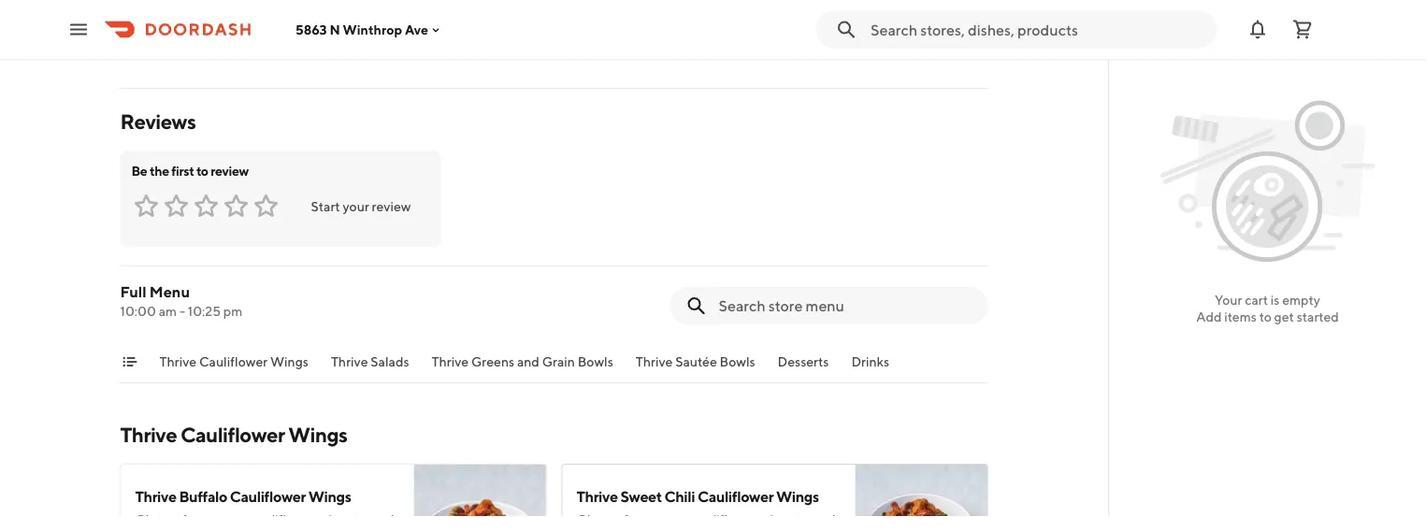 Task type: describe. For each thing, give the bounding box(es) containing it.
1 vertical spatial thrive cauliflower wings
[[120, 423, 347, 447]]

add
[[1196, 309, 1222, 325]]

start your review
[[311, 199, 411, 214]]

thrive sautée bowls
[[636, 354, 755, 369]]

thrive left salads
[[331, 354, 368, 369]]

thrive buffalo cauliflower wings image
[[414, 464, 547, 517]]

thrive inside "button"
[[636, 354, 673, 369]]

cauliflower right buffalo
[[230, 488, 306, 505]]

select promotional banner element
[[528, 32, 580, 65]]

salads
[[371, 354, 409, 369]]

1 vertical spatial review
[[372, 199, 411, 214]]

be
[[131, 163, 147, 179]]

be the first to review
[[131, 163, 249, 179]]

5863 n winthrop ave button
[[296, 22, 443, 37]]

n
[[330, 22, 340, 37]]

greens
[[471, 354, 514, 369]]

notification bell image
[[1247, 18, 1269, 41]]

10:25
[[188, 303, 221, 319]]

thrive cauliflower wings button
[[159, 353, 309, 382]]

cauliflower right chili
[[698, 488, 773, 505]]

sweet
[[620, 488, 662, 505]]

items
[[1224, 309, 1257, 325]]

menu
[[149, 283, 190, 301]]

buffalo
[[179, 488, 227, 505]]

to inside your cart is empty add items to get started
[[1259, 309, 1272, 325]]

and
[[517, 354, 540, 369]]

reviews
[[120, 109, 196, 134]]

show menu categories image
[[122, 354, 137, 369]]

drinks
[[851, 354, 889, 369]]

first
[[171, 163, 194, 179]]

10:00
[[120, 303, 156, 319]]

5863
[[296, 22, 327, 37]]

0 vertical spatial review
[[211, 163, 249, 179]]

chili
[[665, 488, 695, 505]]

-
[[179, 303, 185, 319]]



Task type: locate. For each thing, give the bounding box(es) containing it.
reviews link
[[120, 109, 196, 134]]

is
[[1271, 292, 1280, 308]]

bowls right grain
[[578, 354, 613, 369]]

thrive salads button
[[331, 353, 409, 382]]

cauliflower down pm
[[199, 354, 268, 369]]

thrive sautée bowls button
[[636, 353, 755, 382]]

empty
[[1282, 292, 1320, 308]]

thrive right the show menu categories image at the left of page
[[159, 354, 197, 369]]

bowls inside "button"
[[720, 354, 755, 369]]

0 horizontal spatial bowls
[[578, 354, 613, 369]]

thrive inside 'button'
[[432, 354, 469, 369]]

bowls inside 'button'
[[578, 354, 613, 369]]

2 bowls from the left
[[720, 354, 755, 369]]

open menu image
[[67, 18, 90, 41]]

thrive left buffalo
[[135, 488, 176, 505]]

thrive left sweet
[[577, 488, 618, 505]]

winthrop
[[343, 22, 402, 37]]

1 horizontal spatial to
[[1259, 309, 1272, 325]]

to left get
[[1259, 309, 1272, 325]]

thrive greens and grain bowls
[[432, 354, 613, 369]]

thrive down the show menu categories image at the left of page
[[120, 423, 177, 447]]

review right your
[[372, 199, 411, 214]]

your
[[343, 199, 369, 214]]

your
[[1215, 292, 1242, 308]]

1 horizontal spatial bowls
[[720, 354, 755, 369]]

Item Search search field
[[719, 296, 973, 316]]

desserts button
[[778, 353, 829, 382]]

pm
[[223, 303, 242, 319]]

wings
[[270, 354, 309, 369], [288, 423, 347, 447], [308, 488, 351, 505], [776, 488, 819, 505]]

review
[[211, 163, 249, 179], [372, 199, 411, 214]]

thrive buffalo cauliflower wings
[[135, 488, 351, 505]]

thrive left the greens
[[432, 354, 469, 369]]

review right first
[[211, 163, 249, 179]]

to right first
[[196, 163, 208, 179]]

cauliflower
[[199, 354, 268, 369], [180, 423, 285, 447], [230, 488, 306, 505], [698, 488, 773, 505]]

1 horizontal spatial review
[[372, 199, 411, 214]]

sautée
[[675, 354, 717, 369]]

0 horizontal spatial to
[[196, 163, 208, 179]]

0 vertical spatial to
[[196, 163, 208, 179]]

to
[[196, 163, 208, 179], [1259, 309, 1272, 325]]

thrive cauliflower wings
[[159, 354, 309, 369], [120, 423, 347, 447]]

get
[[1274, 309, 1294, 325]]

full menu 10:00 am - 10:25 pm
[[120, 283, 242, 319]]

grain
[[542, 354, 575, 369]]

thrive salads
[[331, 354, 409, 369]]

thrive sweet chili cauliflower wings image
[[855, 464, 988, 517]]

thrive greens and grain bowls button
[[432, 353, 613, 382]]

0 vertical spatial thrive cauliflower wings
[[159, 354, 309, 369]]

ave
[[405, 22, 428, 37]]

0 items, open order cart image
[[1291, 18, 1314, 41]]

drinks button
[[851, 353, 889, 382]]

5863 n winthrop ave
[[296, 22, 428, 37]]

1 vertical spatial to
[[1259, 309, 1272, 325]]

thrive cauliflower wings up the thrive buffalo cauliflower wings
[[120, 423, 347, 447]]

cauliflower inside button
[[199, 354, 268, 369]]

your cart is empty add items to get started
[[1196, 292, 1339, 325]]

started
[[1297, 309, 1339, 325]]

desserts
[[778, 354, 829, 369]]

0 horizontal spatial review
[[211, 163, 249, 179]]

wings inside thrive cauliflower wings button
[[270, 354, 309, 369]]

start
[[311, 199, 340, 214]]

cart
[[1245, 292, 1268, 308]]

1 bowls from the left
[[578, 354, 613, 369]]

thrive sweet chili cauliflower wings
[[577, 488, 819, 505]]

thrive cauliflower wings down pm
[[159, 354, 309, 369]]

am
[[159, 303, 177, 319]]

the
[[150, 163, 169, 179]]

thrive left sautée
[[636, 354, 673, 369]]

full
[[120, 283, 146, 301]]

cauliflower up the thrive buffalo cauliflower wings
[[180, 423, 285, 447]]

Store search: begin typing to search for stores available on DoorDash text field
[[871, 19, 1205, 40]]

thrive
[[159, 354, 197, 369], [331, 354, 368, 369], [432, 354, 469, 369], [636, 354, 673, 369], [120, 423, 177, 447], [135, 488, 176, 505], [577, 488, 618, 505]]

bowls right sautée
[[720, 354, 755, 369]]

bowls
[[578, 354, 613, 369], [720, 354, 755, 369]]



Task type: vqa. For each thing, say whether or not it's contained in the screenshot.
the bottommost review
yes



